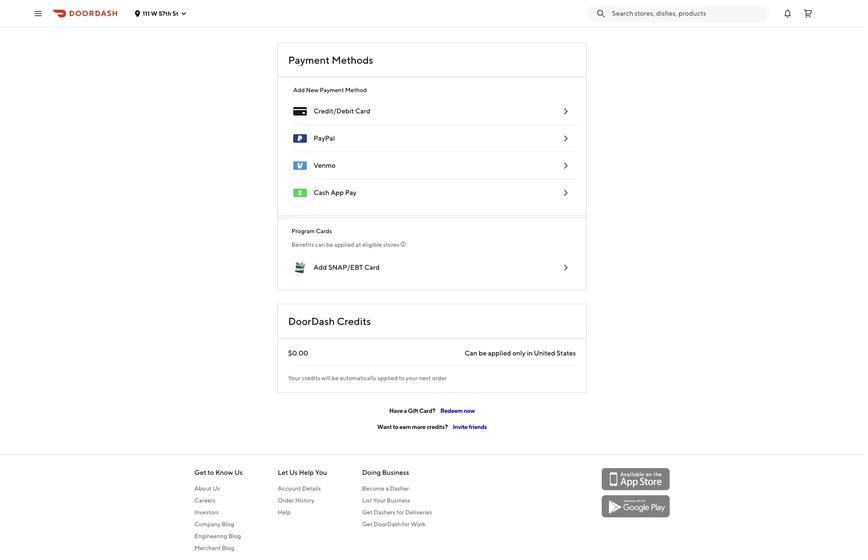 Task type: vqa. For each thing, say whether or not it's contained in the screenshot.
fil- within Chick-Fil-A Chick-N- Minis™ Meal $12.29
no



Task type: locate. For each thing, give the bounding box(es) containing it.
have
[[390, 407, 403, 414]]

friends
[[469, 424, 487, 430]]

2 horizontal spatial to
[[399, 375, 405, 381]]

cards
[[316, 228, 332, 234]]

menu
[[287, 86, 578, 206]]

1 vertical spatial add
[[314, 263, 327, 271]]

1 horizontal spatial to
[[393, 424, 399, 430]]

know
[[216, 469, 233, 477]]

1 horizontal spatial add
[[314, 263, 327, 271]]

1 vertical spatial for
[[402, 521, 410, 528]]

help left you on the bottom
[[299, 469, 314, 477]]

more
[[412, 424, 426, 430]]

will
[[322, 375, 331, 381]]

add snap/ebt card
[[314, 263, 380, 271]]

blog down engineering blog link
[[222, 545, 235, 551]]

credits
[[337, 315, 371, 327]]

2 horizontal spatial applied
[[488, 349, 512, 357]]

4 add new payment method image from the top
[[561, 263, 571, 273]]

blog up merchant blog link
[[229, 533, 241, 540]]

company
[[195, 521, 221, 528]]

card down "eligible"
[[365, 263, 380, 271]]

app
[[331, 189, 344, 197]]

be inside button
[[326, 241, 333, 248]]

add new payment method image for cash app pay
[[561, 188, 571, 198]]

credits
[[302, 375, 321, 381]]

a up "list your business"
[[386, 485, 389, 492]]

for
[[397, 509, 405, 516], [402, 521, 410, 528]]

0 vertical spatial your
[[288, 375, 301, 381]]

your left credits
[[288, 375, 301, 381]]

snap/ebt
[[329, 263, 363, 271]]

us right know
[[235, 469, 243, 477]]

investors
[[195, 509, 219, 516]]

us
[[235, 469, 243, 477], [290, 469, 298, 477], [213, 485, 220, 492]]

become a dasher link
[[362, 484, 432, 493]]

states
[[557, 349, 576, 357]]

business
[[382, 469, 409, 477], [387, 497, 411, 504]]

0 items, open order cart image
[[804, 8, 814, 18]]

add left new
[[294, 87, 305, 93]]

0 vertical spatial to
[[399, 375, 405, 381]]

add new payment method image
[[561, 133, 571, 144], [561, 161, 571, 171], [561, 188, 571, 198], [561, 263, 571, 273]]

0 vertical spatial card
[[356, 107, 371, 115]]

venmo
[[314, 161, 336, 170]]

1 horizontal spatial a
[[404, 407, 407, 414]]

for for doordash
[[402, 521, 410, 528]]

merchant
[[195, 545, 221, 551]]

1 vertical spatial to
[[393, 424, 399, 430]]

to left know
[[208, 469, 214, 477]]

for for dashers
[[397, 509, 405, 516]]

3 add new payment method image from the top
[[561, 188, 571, 198]]

2 vertical spatial get
[[362, 521, 373, 528]]

0 vertical spatial for
[[397, 509, 405, 516]]

1 vertical spatial get
[[362, 509, 373, 516]]

dashers
[[374, 509, 396, 516]]

get dashers for deliveries
[[362, 509, 432, 516]]

become a dasher
[[362, 485, 410, 492]]

for down list your business link
[[397, 509, 405, 516]]

us up careers link
[[213, 485, 220, 492]]

list your business link
[[362, 496, 432, 505]]

1 horizontal spatial applied
[[378, 375, 398, 381]]

us right let
[[290, 469, 298, 477]]

you
[[315, 469, 327, 477]]

payment
[[288, 54, 330, 66], [320, 87, 344, 93]]

benefits can be applied at eligible stores button
[[292, 240, 573, 249]]

to left your
[[399, 375, 405, 381]]

applied left your
[[378, 375, 398, 381]]

redeem now
[[441, 407, 475, 414]]

add right add snap/ebt card icon
[[314, 263, 327, 271]]

company blog
[[195, 521, 235, 528]]

2 vertical spatial blog
[[222, 545, 235, 551]]

new
[[306, 87, 319, 93]]

1 vertical spatial a
[[386, 485, 389, 492]]

$0.00
[[288, 349, 309, 357]]

add
[[294, 87, 305, 93], [314, 263, 327, 271]]

now
[[464, 407, 475, 414]]

in
[[527, 349, 533, 357]]

your
[[288, 375, 301, 381], [373, 497, 386, 504]]

applied left at
[[335, 241, 355, 248]]

your
[[406, 375, 418, 381]]

cash app pay
[[314, 189, 357, 197]]

help
[[299, 469, 314, 477], [278, 509, 291, 516]]

to left earn in the bottom of the page
[[393, 424, 399, 430]]

Store search: begin typing to search for stores available on DoorDash text field
[[613, 9, 765, 18]]

1 horizontal spatial help
[[299, 469, 314, 477]]

doordash
[[288, 315, 335, 327], [374, 521, 401, 528]]

pay
[[345, 189, 357, 197]]

0 horizontal spatial add
[[294, 87, 305, 93]]

1 add new payment method image from the top
[[561, 133, 571, 144]]

blog down 'investors' link
[[222, 521, 235, 528]]

0 vertical spatial add
[[294, 87, 305, 93]]

paypal
[[314, 134, 335, 142]]

payment right new
[[320, 87, 344, 93]]

show menu image
[[294, 105, 307, 118]]

0 vertical spatial be
[[326, 241, 333, 248]]

details
[[302, 485, 321, 492]]

get dashers for deliveries link
[[362, 508, 432, 517]]

applied left only
[[488, 349, 512, 357]]

business up become a dasher link
[[382, 469, 409, 477]]

1 vertical spatial doordash
[[374, 521, 401, 528]]

0 vertical spatial a
[[404, 407, 407, 414]]

a left gift
[[404, 407, 407, 414]]

add for add new payment method
[[294, 87, 305, 93]]

0 vertical spatial applied
[[335, 241, 355, 248]]

2 horizontal spatial us
[[290, 469, 298, 477]]

0 vertical spatial get
[[195, 469, 206, 477]]

1 vertical spatial blog
[[229, 533, 241, 540]]

card down method
[[356, 107, 371, 115]]

1 vertical spatial your
[[373, 497, 386, 504]]

earn
[[400, 424, 411, 430]]

deliveries
[[406, 509, 432, 516]]

order history link
[[278, 496, 327, 505]]

0 horizontal spatial a
[[386, 485, 389, 492]]

doordash up '$0.00'
[[288, 315, 335, 327]]

careers
[[195, 497, 216, 504]]

1 vertical spatial help
[[278, 509, 291, 516]]

a for have
[[404, 407, 407, 414]]

2 add new payment method image from the top
[[561, 161, 571, 171]]

for left work
[[402, 521, 410, 528]]

1 horizontal spatial doordash
[[374, 521, 401, 528]]

at
[[356, 241, 361, 248]]

order history
[[278, 497, 315, 504]]

can
[[465, 349, 478, 357]]

us for about us
[[213, 485, 220, 492]]

help down order
[[278, 509, 291, 516]]

stores
[[384, 241, 400, 248]]

become
[[362, 485, 385, 492]]

get doordash for work
[[362, 521, 426, 528]]

0 vertical spatial blog
[[222, 521, 235, 528]]

st
[[173, 10, 179, 17]]

can be applied only in united states
[[465, 349, 576, 357]]

2 vertical spatial to
[[208, 469, 214, 477]]

0 horizontal spatial us
[[213, 485, 220, 492]]

0 vertical spatial doordash
[[288, 315, 335, 327]]

0 horizontal spatial applied
[[335, 241, 355, 248]]

payment up new
[[288, 54, 330, 66]]

1 horizontal spatial your
[[373, 497, 386, 504]]

company blog link
[[195, 520, 243, 528]]

0 horizontal spatial to
[[208, 469, 214, 477]]

card
[[356, 107, 371, 115], [365, 263, 380, 271]]

doordash down dashers
[[374, 521, 401, 528]]

about us
[[195, 485, 220, 492]]

a inside become a dasher link
[[386, 485, 389, 492]]

your right list
[[373, 497, 386, 504]]

blog
[[222, 521, 235, 528], [229, 533, 241, 540], [222, 545, 235, 551]]

111 w 57th st
[[143, 10, 179, 17]]

invite friends link
[[453, 424, 487, 430]]

1 vertical spatial business
[[387, 497, 411, 504]]

program cards
[[292, 228, 332, 234]]

order
[[278, 497, 294, 504]]

doing business
[[362, 469, 409, 477]]

let us help you
[[278, 469, 327, 477]]

applied
[[335, 241, 355, 248], [488, 349, 512, 357], [378, 375, 398, 381]]

credit/debit
[[314, 107, 354, 115]]

get for get dashers for deliveries
[[362, 509, 373, 516]]

history
[[295, 497, 315, 504]]

business down dasher
[[387, 497, 411, 504]]



Task type: describe. For each thing, give the bounding box(es) containing it.
gift
[[408, 407, 419, 414]]

investors link
[[195, 508, 243, 517]]

work
[[411, 521, 426, 528]]

payment methods
[[288, 54, 374, 66]]

menu containing credit/debit card
[[287, 86, 578, 206]]

get to know us
[[195, 469, 243, 477]]

add new payment method image for venmo
[[561, 161, 571, 171]]

benefits can be applied at eligible stores
[[292, 241, 400, 248]]

1 horizontal spatial us
[[235, 469, 243, 477]]

engineering blog link
[[195, 532, 243, 540]]

1 vertical spatial card
[[365, 263, 380, 271]]

0 horizontal spatial doordash
[[288, 315, 335, 327]]

applied inside button
[[335, 241, 355, 248]]

next
[[419, 375, 431, 381]]

merchant blog
[[195, 545, 235, 551]]

your credits will be automatically applied to your next order
[[288, 375, 447, 381]]

add for add snap/ebt card
[[314, 263, 327, 271]]

blog for merchant blog
[[222, 545, 235, 551]]

can
[[316, 241, 325, 248]]

dasher
[[390, 485, 410, 492]]

1 vertical spatial applied
[[488, 349, 512, 357]]

add new payment method image for paypal
[[561, 133, 571, 144]]

0 horizontal spatial help
[[278, 509, 291, 516]]

w
[[151, 10, 158, 17]]

invite
[[453, 424, 468, 430]]

benefits
[[292, 241, 314, 248]]

0 vertical spatial help
[[299, 469, 314, 477]]

credit/debit card
[[314, 107, 371, 115]]

111
[[143, 10, 150, 17]]

account
[[278, 485, 301, 492]]

get for get doordash for work
[[362, 521, 373, 528]]

careers link
[[195, 496, 243, 505]]

card?
[[420, 407, 436, 414]]

doing
[[362, 469, 381, 477]]

account details
[[278, 485, 321, 492]]

eligible
[[363, 241, 382, 248]]

united
[[534, 349, 556, 357]]

doordash credits
[[288, 315, 371, 327]]

1 vertical spatial be
[[479, 349, 487, 357]]

1 vertical spatial payment
[[320, 87, 344, 93]]

111 w 57th st button
[[134, 10, 187, 17]]

get for get to know us
[[195, 469, 206, 477]]

0 vertical spatial payment
[[288, 54, 330, 66]]

want to earn more credits?
[[378, 424, 448, 430]]

methods
[[332, 54, 374, 66]]

blog for company blog
[[222, 521, 235, 528]]

merchant blog link
[[195, 544, 243, 552]]

engineering
[[195, 533, 227, 540]]

program
[[292, 228, 315, 234]]

2 vertical spatial applied
[[378, 375, 398, 381]]

add new payment method
[[294, 87, 367, 93]]

blog for engineering blog
[[229, 533, 241, 540]]

automatically
[[340, 375, 377, 381]]

about us link
[[195, 484, 243, 493]]

credits?
[[427, 424, 448, 430]]

notification bell image
[[783, 8, 794, 18]]

add snap/ebt card image
[[294, 261, 307, 274]]

us for let us help you
[[290, 469, 298, 477]]

order
[[433, 375, 447, 381]]

invite friends
[[453, 424, 487, 430]]

let
[[278, 469, 288, 477]]

57th
[[159, 10, 171, 17]]

2 vertical spatial be
[[332, 375, 339, 381]]

want
[[378, 424, 392, 430]]

add new payment method image for add snap/ebt card
[[561, 263, 571, 273]]

add new payment method image
[[561, 106, 571, 116]]

get doordash for work link
[[362, 520, 432, 528]]

have a gift card?
[[390, 407, 436, 414]]

0 vertical spatial business
[[382, 469, 409, 477]]

about
[[195, 485, 212, 492]]

redeem now link
[[441, 407, 475, 414]]

only
[[513, 349, 526, 357]]

list
[[362, 497, 372, 504]]

0 horizontal spatial your
[[288, 375, 301, 381]]

method
[[345, 87, 367, 93]]

a for become
[[386, 485, 389, 492]]

cash
[[314, 189, 330, 197]]

redeem
[[441, 407, 463, 414]]

open menu image
[[33, 8, 43, 18]]

engineering blog
[[195, 533, 241, 540]]

help link
[[278, 508, 327, 517]]

list your business
[[362, 497, 411, 504]]

to for more
[[393, 424, 399, 430]]

to for us
[[208, 469, 214, 477]]



